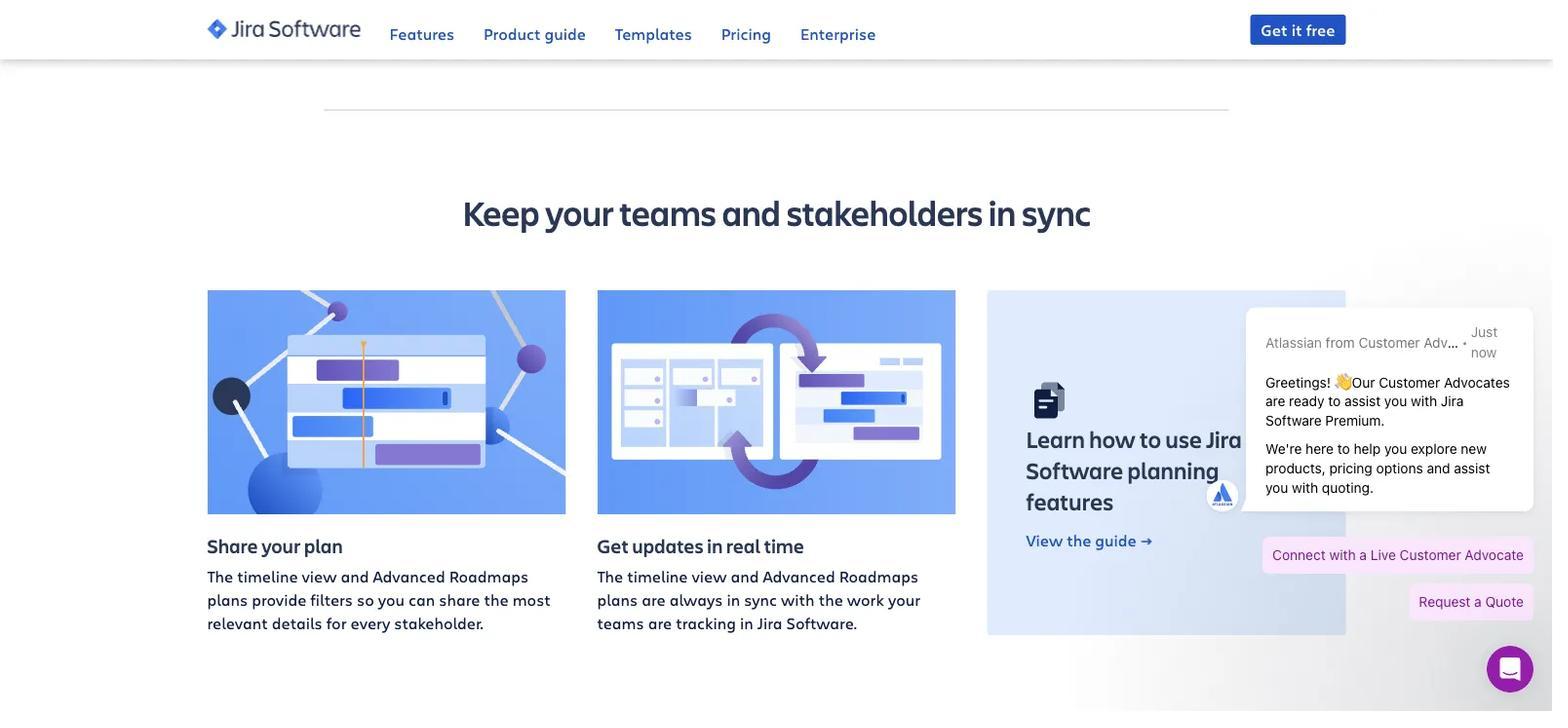 Task type: locate. For each thing, give the bounding box(es) containing it.
sync
[[1022, 189, 1091, 236], [744, 590, 777, 611]]

1 vertical spatial teams
[[597, 613, 644, 634]]

plan
[[304, 533, 343, 559]]

0 vertical spatial jira
[[1206, 424, 1242, 455]]

1 horizontal spatial your
[[545, 189, 614, 236]]

timeline
[[237, 567, 298, 588], [627, 567, 688, 588]]

1 vertical spatial jira
[[757, 613, 782, 634]]

the inside get updates in real time the timeline view and advanced roadmaps plans are always in sync with the work your teams are tracking in jira software.
[[597, 567, 623, 588]]

advanced inside get updates in real time the timeline view and advanced roadmaps plans are always in sync with the work your teams are tracking in jira software.
[[763, 567, 835, 588]]

advanced up can
[[373, 567, 445, 588]]

1 advanced from the left
[[373, 567, 445, 588]]

view the guide
[[1026, 530, 1136, 551]]

1 plans from the left
[[207, 590, 248, 611]]

1 horizontal spatial view
[[692, 567, 727, 588]]

plans up "relevant"
[[207, 590, 248, 611]]

your left plan
[[261, 533, 301, 559]]

jira inside get updates in real time the timeline view and advanced roadmaps plans are always in sync with the work your teams are tracking in jira software.
[[757, 613, 782, 634]]

templates link
[[615, 0, 692, 59]]

view inside get updates in real time the timeline view and advanced roadmaps plans are always in sync with the work your teams are tracking in jira software.
[[692, 567, 727, 588]]

get updates in real time the timeline view and advanced roadmaps plans are always in sync with the work your teams are tracking in jira software.
[[597, 533, 920, 634]]

0 horizontal spatial timeline
[[237, 567, 298, 588]]

are down always on the bottom left of page
[[648, 613, 672, 634]]

sync inside get updates in real time the timeline view and advanced roadmaps plans are always in sync with the work your teams are tracking in jira software.
[[744, 590, 777, 611]]

the
[[1067, 530, 1091, 551], [484, 590, 509, 611], [819, 590, 843, 611]]

view up filters
[[302, 567, 337, 588]]

get inside get updates in real time the timeline view and advanced roadmaps plans are always in sync with the work your teams are tracking in jira software.
[[597, 533, 629, 559]]

0 vertical spatial dialog
[[1192, 286, 1543, 641]]

1 roadmaps from the left
[[449, 567, 529, 588]]

2 the from the left
[[597, 567, 623, 588]]

1 horizontal spatial the
[[819, 590, 843, 611]]

roadmaps
[[449, 567, 529, 588], [839, 567, 919, 588]]

1 horizontal spatial guide
[[1095, 530, 1136, 551]]

the
[[207, 567, 233, 588], [597, 567, 623, 588]]

1 horizontal spatial roadmaps
[[839, 567, 919, 588]]

get left updates
[[597, 533, 629, 559]]

plans down updates
[[597, 590, 638, 611]]

are
[[642, 590, 666, 611], [648, 613, 672, 634]]

roadmaps up share
[[449, 567, 529, 588]]

timeline up provide
[[237, 567, 298, 588]]

1 vertical spatial sync
[[744, 590, 777, 611]]

0 vertical spatial are
[[642, 590, 666, 611]]

stakeholder.
[[394, 613, 483, 634]]

0 horizontal spatial view
[[302, 567, 337, 588]]

your right "keep"
[[545, 189, 614, 236]]

0 horizontal spatial your
[[261, 533, 301, 559]]

and inside get updates in real time the timeline view and advanced roadmaps plans are always in sync with the work your teams are tracking in jira software.
[[731, 567, 759, 588]]

time
[[764, 533, 804, 559]]

and inside the "share your plan the timeline view and advanced roadmaps plans provide filters so you can share the most relevant details for every stakeholder."
[[341, 567, 369, 588]]

multiple pages icon image
[[1026, 377, 1073, 424]]

your inside the "share your plan the timeline view and advanced roadmaps plans provide filters so you can share the most relevant details for every stakeholder."
[[261, 533, 301, 559]]

share roadmap illustration image
[[207, 291, 566, 515]]

your right work
[[888, 590, 920, 611]]

pricing
[[721, 23, 771, 44]]

2 view from the left
[[692, 567, 727, 588]]

1 horizontal spatial sync
[[1022, 189, 1091, 236]]

keep your teams and stakeholders in sync
[[462, 189, 1091, 236]]

plans
[[207, 590, 248, 611], [597, 590, 638, 611]]

your inside get updates in real time the timeline view and advanced roadmaps plans are always in sync with the work your teams are tracking in jira software.
[[888, 590, 920, 611]]

view up always on the bottom left of page
[[692, 567, 727, 588]]

0 vertical spatial your
[[545, 189, 614, 236]]

the inside the "share your plan the timeline view and advanced roadmaps plans provide filters so you can share the most relevant details for every stakeholder."
[[484, 590, 509, 611]]

always
[[669, 590, 723, 611]]

in
[[989, 189, 1016, 236], [707, 533, 723, 559], [727, 590, 740, 611], [740, 613, 753, 634]]

get inside 'link'
[[1261, 19, 1288, 40]]

1 timeline from the left
[[237, 567, 298, 588]]

plans inside the "share your plan the timeline view and advanced roadmaps plans provide filters so you can share the most relevant details for every stakeholder."
[[207, 590, 248, 611]]

get for updates
[[597, 533, 629, 559]]

the left the most
[[484, 590, 509, 611]]

the up "software."
[[819, 590, 843, 611]]

1 horizontal spatial plans
[[597, 590, 638, 611]]

every
[[351, 613, 390, 634]]

learn
[[1026, 424, 1085, 455]]

get it free link
[[1250, 15, 1346, 45]]

0 vertical spatial guide
[[545, 23, 586, 44]]

software.
[[786, 613, 857, 634]]

1 horizontal spatial timeline
[[627, 567, 688, 588]]

1 horizontal spatial get
[[1261, 19, 1288, 40]]

0 vertical spatial sync
[[1022, 189, 1091, 236]]

2 vertical spatial your
[[888, 590, 920, 611]]

get left it
[[1261, 19, 1288, 40]]

teams inside get updates in real time the timeline view and advanced roadmaps plans are always in sync with the work your teams are tracking in jira software.
[[597, 613, 644, 634]]

work
[[847, 590, 884, 611]]

2 plans from the left
[[597, 590, 638, 611]]

2 horizontal spatial your
[[888, 590, 920, 611]]

jira right the use
[[1206, 424, 1242, 455]]

roadmaps up work
[[839, 567, 919, 588]]

plans inside get updates in real time the timeline view and advanced roadmaps plans are always in sync with the work your teams are tracking in jira software.
[[597, 590, 638, 611]]

the inside the "share your plan the timeline view and advanced roadmaps plans provide filters so you can share the most relevant details for every stakeholder."
[[207, 567, 233, 588]]

software
[[1026, 455, 1123, 486]]

advanced
[[373, 567, 445, 588], [763, 567, 835, 588]]

jira down with at the bottom of page
[[757, 613, 782, 634]]

share
[[207, 533, 258, 559]]

share
[[439, 590, 480, 611]]

roadmaps inside the "share your plan the timeline view and advanced roadmaps plans provide filters so you can share the most relevant details for every stakeholder."
[[449, 567, 529, 588]]

1 vertical spatial your
[[261, 533, 301, 559]]

timeline down updates
[[627, 567, 688, 588]]

1 view from the left
[[302, 567, 337, 588]]

stakeholders
[[786, 189, 983, 236]]

2 advanced from the left
[[763, 567, 835, 588]]

guide down features
[[1095, 530, 1136, 551]]

1 vertical spatial get
[[597, 533, 629, 559]]

2 roadmaps from the left
[[839, 567, 919, 588]]

learn how to use jira software planning features
[[1026, 424, 1242, 517]]

product
[[484, 23, 541, 44]]

advanced up with at the bottom of page
[[763, 567, 835, 588]]

1 horizontal spatial advanced
[[763, 567, 835, 588]]

0 horizontal spatial the
[[484, 590, 509, 611]]

0 horizontal spatial plans
[[207, 590, 248, 611]]

0 vertical spatial get
[[1261, 19, 1288, 40]]

and
[[722, 189, 781, 236], [341, 567, 369, 588], [731, 567, 759, 588]]

synced roadmap illustration image
[[597, 291, 956, 515]]

1 vertical spatial are
[[648, 613, 672, 634]]

1 the from the left
[[207, 567, 233, 588]]

view
[[302, 567, 337, 588], [692, 567, 727, 588]]

get it free
[[1261, 19, 1335, 40]]

0 horizontal spatial advanced
[[373, 567, 445, 588]]

0 horizontal spatial sync
[[744, 590, 777, 611]]

1 horizontal spatial the
[[597, 567, 623, 588]]

1 horizontal spatial jira
[[1206, 424, 1242, 455]]

0 horizontal spatial jira
[[757, 613, 782, 634]]

teams
[[619, 189, 716, 236], [597, 613, 644, 634]]

the right "view"
[[1067, 530, 1091, 551]]

to
[[1140, 424, 1161, 455]]

your for plan
[[261, 533, 301, 559]]

are left always on the bottom left of page
[[642, 590, 666, 611]]

details
[[272, 613, 322, 634]]

2 timeline from the left
[[627, 567, 688, 588]]

jira
[[1206, 424, 1242, 455], [757, 613, 782, 634]]

guide
[[545, 23, 586, 44], [1095, 530, 1136, 551]]

pricing link
[[721, 0, 771, 59]]

get
[[1261, 19, 1288, 40], [597, 533, 629, 559]]

guide right the product
[[545, 23, 586, 44]]

0 horizontal spatial the
[[207, 567, 233, 588]]

your
[[545, 189, 614, 236], [261, 533, 301, 559], [888, 590, 920, 611]]

share your plan the timeline view and advanced roadmaps plans provide filters so you can share the most relevant details for every stakeholder.
[[207, 533, 551, 634]]

0 horizontal spatial roadmaps
[[449, 567, 529, 588]]

dialog
[[1192, 286, 1543, 641], [1487, 646, 1534, 693]]

0 horizontal spatial get
[[597, 533, 629, 559]]

0 vertical spatial teams
[[619, 189, 716, 236]]



Task type: describe. For each thing, give the bounding box(es) containing it.
2 horizontal spatial the
[[1067, 530, 1091, 551]]

can
[[409, 590, 435, 611]]

timeline inside the "share your plan the timeline view and advanced roadmaps plans provide filters so you can share the most relevant details for every stakeholder."
[[237, 567, 298, 588]]

so
[[357, 590, 374, 611]]

how
[[1089, 424, 1136, 455]]

keep
[[462, 189, 539, 236]]

0 horizontal spatial guide
[[545, 23, 586, 44]]

it
[[1291, 19, 1302, 40]]

roadmaps inside get updates in real time the timeline view and advanced roadmaps plans are always in sync with the work your teams are tracking in jira software.
[[839, 567, 919, 588]]

features link
[[389, 0, 454, 59]]

the inside get updates in real time the timeline view and advanced roadmaps plans are always in sync with the work your teams are tracking in jira software.
[[819, 590, 843, 611]]

advanced inside the "share your plan the timeline view and advanced roadmaps plans provide filters so you can share the most relevant details for every stakeholder."
[[373, 567, 445, 588]]

features
[[389, 23, 454, 44]]

your for teams
[[545, 189, 614, 236]]

tracking
[[676, 613, 736, 634]]

view the guide link
[[1026, 530, 1166, 551]]

timeline inside get updates in real time the timeline view and advanced roadmaps plans are always in sync with the work your teams are tracking in jira software.
[[627, 567, 688, 588]]

most
[[512, 590, 551, 611]]

provide
[[252, 590, 306, 611]]

planning
[[1128, 455, 1219, 486]]

product guide
[[484, 23, 586, 44]]

product guide link
[[484, 0, 586, 59]]

enterprise
[[800, 23, 876, 44]]

get for it
[[1261, 19, 1288, 40]]

1 vertical spatial dialog
[[1487, 646, 1534, 693]]

updates
[[632, 533, 704, 559]]

features
[[1026, 487, 1114, 517]]

view inside the "share your plan the timeline view and advanced roadmaps plans provide filters so you can share the most relevant details for every stakeholder."
[[302, 567, 337, 588]]

view
[[1026, 530, 1063, 551]]

enterprise link
[[800, 0, 876, 59]]

relevant
[[207, 613, 268, 634]]

real
[[726, 533, 761, 559]]

you
[[378, 590, 405, 611]]

for
[[326, 613, 347, 634]]

jira inside learn how to use jira software planning features
[[1206, 424, 1242, 455]]

1 vertical spatial guide
[[1095, 530, 1136, 551]]

use
[[1165, 424, 1202, 455]]

filters
[[310, 590, 353, 611]]

templates
[[615, 23, 692, 44]]

with
[[781, 590, 815, 611]]

free
[[1306, 19, 1335, 40]]



Task type: vqa. For each thing, say whether or not it's contained in the screenshot.
it
yes



